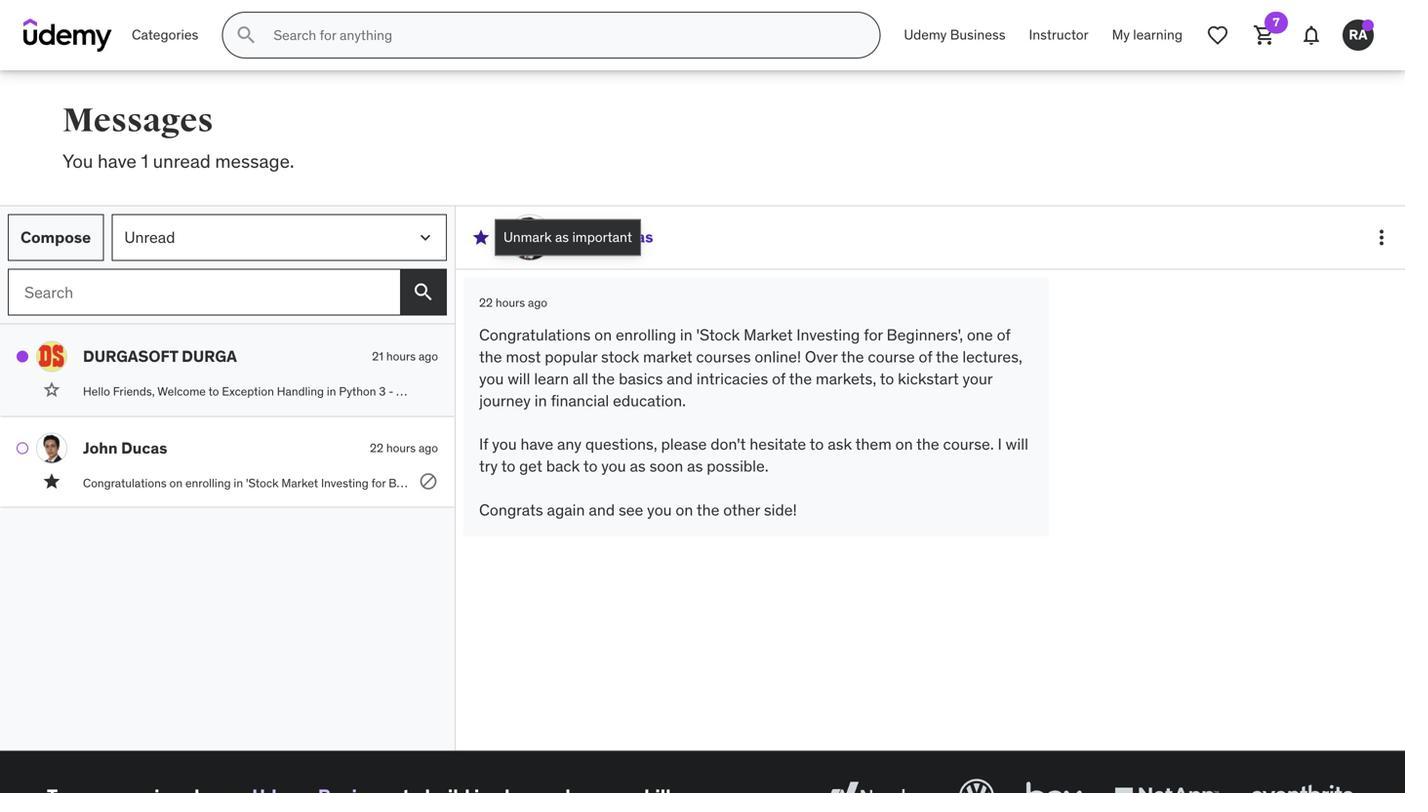 Task type: describe. For each thing, give the bounding box(es) containing it.
financial for education.
[[551, 391, 609, 411]]

course for education.
[[868, 347, 915, 367]]

john ducas for john ducas button
[[83, 438, 167, 458]]

any
[[557, 434, 582, 454]]

ducas for john ducas link
[[607, 227, 653, 247]]

beginners', for congratulations on enrolling in 'stock market investing for beginners', one of the most popular stock market courses online! over the course of the lectures, you will learn all the basics and intricacies of the markets, to kickstart your journey in financial educ
[[389, 476, 446, 491]]

back
[[546, 456, 580, 476]]

you right like
[[1007, 384, 1025, 399]]

popular for congratulations on enrolling in 'stock market investing for beginners', one of the most popular stock market courses online! over the course of the lectures, you will learn all the basics and intricacies of the markets, to kickstart your journey in financial education. if you have any questions, please don't hesitate to ask them on the course. i will try to get back to you as soon as possible. congrats again and see you on the other side!
[[545, 347, 598, 367]]

most for congratulations on enrolling in 'stock market investing for beginners', one of the most popular stock market courses online! over the course of the lectures, you will learn all the basics and intricacies of the markets, to kickstart your journey in financial education. if you have any questions, please don't hesitate to ask them on the course. i will try to get back to you as soon as possible. congrats again and see you on the other side!
[[506, 347, 541, 367]]

durgasoft durga
[[83, 347, 237, 367]]

for for congratulations on enrolling in 'stock market investing for beginners', one of the most popular stock market courses online! over the course of the lectures, you will learn all the basics and intricacies of the markets, to kickstart your journey in financial education. if you have any questions, please don't hesitate to ask them on the course. i will try to get back to you as soon as possible. congrats again and see you on the other side!
[[864, 325, 883, 345]]

on down john ducas button
[[169, 476, 183, 491]]

categories button
[[120, 12, 210, 59]]

finally
[[483, 384, 514, 399]]

1 horizontal spatial as
[[630, 456, 646, 476]]

journey for congratulations on enrolling in 'stock market investing for beginners', one of the most popular stock market courses online! over the course of the lectures, you will learn all the basics and intricacies of the markets, to kickstart your journey in financial education. if you have any questions, please don't hesitate to ask them on the course. i will try to get back to you as soon as possible. congrats again and see you on the other side!
[[479, 391, 531, 411]]

mark as unread image
[[17, 443, 28, 454]]

like
[[986, 384, 1004, 399]]

to right back
[[584, 456, 598, 476]]

course for educ
[[776, 476, 811, 491]]

to down the class
[[1195, 476, 1206, 491]]

over for educ
[[729, 476, 753, 491]]

these
[[1243, 384, 1275, 399]]

one for congratulations on enrolling in 'stock market investing for beginners', one of the most popular stock market courses online! over the course of the lectures, you will learn all the basics and intricacies of the markets, to kickstart your journey in financial education. if you have any questions, please don't hesitate to ask them on the course. i will try to get back to you as soon as possible. congrats again and see you on the other side!
[[967, 325, 993, 345]]

will left feel
[[944, 384, 961, 399]]

udemy business link
[[892, 12, 1018, 59]]

hours for john ducas
[[386, 441, 416, 456]]

see
[[619, 500, 644, 520]]

search image
[[412, 281, 435, 304]]

21
[[372, 349, 384, 364]]

handling
[[771, 384, 816, 399]]

the up course.
[[936, 347, 959, 367]]

in down john ducas button
[[234, 476, 243, 491]]

on right them
[[896, 434, 913, 454]]

congratulations on enrolling in 'stock market investing for beginners', one of the most popular stock market courses online! over the course of the lectures, you will learn all the basics and intricacies of the markets, to kickstart your journey in financial education. if you have any questions, please don't hesitate to ask them on the course. i will try to get back to you as soon as possible. congrats again and see you on the other side!
[[479, 325, 1032, 520]]

3
[[379, 384, 386, 399]]

messages you have 1 unread message.
[[62, 101, 294, 173]]

stock for congratulations on enrolling in 'stock market investing for beginners', one of the most popular stock market courses online! over the course of the lectures, you will learn all the basics and intricacies of the markets, to kickstart your journey in financial educ
[[576, 476, 604, 491]]

ra link
[[1335, 12, 1382, 59]]

Search text field
[[8, 269, 400, 316]]

in left detail.
[[819, 384, 829, 399]]

questions,
[[586, 434, 658, 454]]

market for congratulations on enrolling in 'stock market investing for beginners', one of the most popular stock market courses online! over the course of the lectures, you will learn all the basics and intricacies of the markets, to kickstart your journey in financial educ
[[607, 476, 644, 491]]

the left detail.
[[789, 369, 812, 389]]

else,
[[456, 384, 480, 399]]

education.
[[613, 391, 686, 411]]

journey for congratulations on enrolling in 'stock market investing for beginners', one of the most popular stock market courses online! over the course of the lectures, you will learn all the basics and intricacies of the markets, to kickstart your journey in financial educ
[[1283, 476, 1321, 491]]

in left educ
[[1324, 476, 1334, 491]]

you have alerts image
[[1363, 20, 1374, 31]]

unmark as important image
[[42, 472, 61, 492]]

the up detail.
[[841, 347, 864, 367]]

courses for congratulations on enrolling in 'stock market investing for beginners', one of the most popular stock market courses online! over the course of the lectures, you will learn all the basics and intricacies of the markets, to kickstart your journey in financial education. if you have any questions, please don't hesitate to ask them on the course. i will try to get back to you as soon as possible. congrats again and see you on the other side!
[[696, 347, 751, 367]]

notifications image
[[1300, 23, 1324, 47]]

durgasoft durga button
[[83, 347, 364, 367]]

mark as important image
[[42, 380, 61, 400]]

will down the definetely
[[916, 476, 933, 491]]

try
[[479, 456, 498, 476]]

on up covers
[[595, 325, 612, 345]]

i
[[998, 434, 1002, 454]]

the left the 'other'
[[697, 500, 720, 520]]

1 are from the left
[[1028, 384, 1045, 399]]

netapp image
[[1111, 776, 1223, 794]]

friends,
[[113, 384, 155, 399]]

lectures, for congratulations on enrolling in 'stock market investing for beginners', one of the most popular stock market courses online! over the course of the lectures, you will learn all the basics and intricacies of the markets, to kickstart your journey in financial education. if you have any questions, please don't hesitate to ask them on the course. i will try to get back to you as soon as possible. congrats again and see you on the other side!
[[963, 347, 1023, 367]]

0 vertical spatial hours
[[496, 295, 525, 311]]

hesitate
[[750, 434, 806, 454]]

ago for durgasoft durga
[[419, 349, 438, 364]]

john for john ducas link
[[569, 227, 604, 247]]

your for congratulations on enrolling in 'stock market investing for beginners', one of the most popular stock market courses online! over the course of the lectures, you will learn all the basics and intricacies of the markets, to kickstart your journey in financial educ
[[1257, 476, 1280, 491]]

directly
[[1093, 384, 1132, 399]]

from
[[1135, 384, 1159, 399]]

udemy
[[904, 26, 947, 44]]

compose button
[[8, 214, 104, 261]]

online! for congratulations on enrolling in 'stock market investing for beginners', one of the most popular stock market courses online! over the course of the lectures, you will learn all the basics and intricacies of the markets, to kickstart your journey in financial education. if you have any questions, please don't hesitate to ask them on the course. i will try to get back to you as soon as possible. congrats again and see you on the other side!
[[755, 347, 801, 367]]

feel
[[963, 384, 983, 399]]

the down ask on the bottom of page
[[827, 476, 844, 491]]

john ducas for john ducas link
[[569, 227, 653, 247]]

categories
[[132, 26, 198, 44]]

again
[[547, 500, 585, 520]]

except,
[[415, 384, 453, 399]]

1 horizontal spatial 22 hours ago
[[479, 295, 548, 311]]

ducas for john ducas button
[[121, 438, 167, 458]]

block image
[[419, 472, 438, 492]]

unmark as important image
[[471, 228, 491, 248]]

helpful
[[1359, 384, 1395, 399]]

if
[[479, 434, 488, 454]]

don't
[[711, 434, 746, 454]]

'stock for congratulations on enrolling in 'stock market investing for beginners', one of the most popular stock market courses online! over the course of the lectures, you will learn all the basics and intricacies of the markets, to kickstart your journey in financial education. if you have any questions, please don't hesitate to ask them on the course. i will try to get back to you as soon as possible. congrats again and see you on the other side!
[[697, 325, 740, 345]]

in left the it
[[535, 391, 547, 411]]

congratulations for congratulations on enrolling in 'stock market investing for beginners', one of the most popular stock market courses online! over the course of the lectures, you will learn all the basics and intricacies of the markets, to kickstart your journey in financial educ
[[83, 476, 167, 491]]

learn for education.
[[534, 369, 569, 389]]

you right "if"
[[492, 434, 517, 454]]

online! for congratulations on enrolling in 'stock market investing for beginners', one of the most popular stock market courses online! over the course of the lectures, you will learn all the basics and intricacies of the markets, to kickstart your journey in financial educ
[[691, 476, 726, 491]]

eventbrite image
[[1246, 776, 1359, 794]]

congrats
[[479, 500, 543, 520]]

course.
[[943, 434, 994, 454]]

ask
[[828, 434, 852, 454]]

messages
[[62, 101, 213, 141]]

for for congratulations on enrolling in 'stock market investing for beginners', one of the most popular stock market courses online! over the course of the lectures, you will learn all the basics and intricacies of the markets, to kickstart your journey in financial educ
[[372, 476, 386, 491]]

please
[[661, 434, 707, 454]]

congratulations on enrolling in 'stock market investing for beginners', one of the most popular stock market courses online! over the course of the lectures, you will learn all the basics and intricacies of the markets, to kickstart your journey in financial educ
[[83, 476, 1406, 491]]

financial for educ
[[1336, 476, 1380, 491]]

mark as read image
[[17, 351, 28, 363]]

hello friends,  welcome to exception handling in python 3 - try, except, else, finally course. it covers basics of python and exception handling in detail. definetely you will feel like you are learning directly from the class room. these basics are very helpful to
[[83, 384, 1406, 399]]

wishlist image
[[1206, 23, 1230, 47]]

python
[[339, 384, 376, 399]]

other
[[724, 500, 760, 520]]

very
[[1335, 384, 1357, 399]]

your for congratulations on enrolling in 'stock market investing for beginners', one of the most popular stock market courses online! over the course of the lectures, you will learn all the basics and intricacies of the markets, to kickstart your journey in financial education. if you have any questions, please don't hesitate to ask them on the course. i will try to get back to you as soon as possible. congrats again and see you on the other side!
[[963, 369, 993, 389]]

class
[[1182, 384, 1208, 399]]

my learning link
[[1101, 12, 1195, 59]]

enrolling for congratulations on enrolling in 'stock market investing for beginners', one of the most popular stock market courses online! over the course of the lectures, you will learn all the basics and intricacies of the markets, to kickstart your journey in financial education. if you have any questions, please don't hesitate to ask them on the course. i will try to get back to you as soon as possible. congrats again and see you on the other side!
[[616, 325, 676, 345]]

the right from
[[1162, 384, 1179, 399]]

definetely
[[866, 384, 919, 399]]

on down soon on the left
[[676, 500, 693, 520]]

course.
[[517, 384, 557, 399]]

intricacies for educ
[[1058, 476, 1112, 491]]

to right detail.
[[880, 369, 894, 389]]

ra
[[1349, 26, 1368, 44]]

basics right covers
[[607, 384, 640, 399]]

handling
[[277, 384, 324, 399]]

over for education.
[[805, 347, 838, 367]]

most for congratulations on enrolling in 'stock market investing for beginners', one of the most popular stock market courses online! over the course of the lectures, you will learn all the basics and intricacies of the markets, to kickstart your journey in financial educ
[[504, 476, 531, 491]]

john for john ducas button
[[83, 438, 118, 458]]

udemy business
[[904, 26, 1006, 44]]

compose
[[20, 227, 91, 247]]

python
[[656, 384, 692, 399]]

volkswagen image
[[956, 776, 999, 794]]

message.
[[215, 149, 294, 173]]

0 horizontal spatial 22
[[370, 441, 384, 456]]

markets, for education.
[[816, 369, 877, 389]]

lectures, for congratulations on enrolling in 'stock market investing for beginners', one of the most popular stock market courses online! over the course of the lectures, you will learn all the basics and intricacies of the markets, to kickstart your journey in financial educ
[[847, 476, 892, 491]]



Task type: vqa. For each thing, say whether or not it's contained in the screenshot.
course,
no



Task type: locate. For each thing, give the bounding box(es) containing it.
22 hours ago down unmark
[[479, 295, 548, 311]]

markets, for educ
[[1147, 476, 1193, 491]]

-
[[389, 384, 394, 399]]

1 vertical spatial john ducas
[[83, 438, 167, 458]]

you right see
[[647, 500, 672, 520]]

will left the it
[[508, 369, 530, 389]]

1 vertical spatial investing
[[321, 476, 369, 491]]

all
[[573, 369, 589, 389], [965, 476, 977, 491]]

journey
[[479, 391, 531, 411], [1283, 476, 1321, 491]]

1 horizontal spatial 'stock
[[697, 325, 740, 345]]

courses for congratulations on enrolling in 'stock market investing for beginners', one of the most popular stock market courses online! over the course of the lectures, you will learn all the basics and intricacies of the markets, to kickstart your journey in financial educ
[[647, 476, 688, 491]]

market down john ducas button
[[281, 476, 318, 491]]

as right unmark
[[555, 229, 569, 246]]

one up feel
[[967, 325, 993, 345]]

ago
[[528, 295, 548, 311], [419, 349, 438, 364], [419, 441, 438, 456]]

0 vertical spatial journey
[[479, 391, 531, 411]]

my learning
[[1112, 26, 1183, 44]]

online! up the 'other'
[[691, 476, 726, 491]]

kickstart for congratulations on enrolling in 'stock market investing for beginners', one of the most popular stock market courses online! over the course of the lectures, you will learn all the basics and intricacies of the markets, to kickstart your journey in financial educ
[[1209, 476, 1255, 491]]

get
[[519, 456, 543, 476]]

0 horizontal spatial 22 hours ago
[[370, 441, 438, 456]]

online! inside congratulations on enrolling in 'stock market investing for beginners', one of the most popular stock market courses online! over the course of the lectures, you will learn all the basics and intricacies of the markets, to kickstart your journey in financial education. if you have any questions, please don't hesitate to ask them on the course. i will try to get back to you as soon as possible. congrats again and see you on the other side!
[[755, 347, 801, 367]]

john down hello
[[83, 438, 118, 458]]

to right try
[[501, 456, 516, 476]]

investing up detail.
[[797, 325, 860, 345]]

market for congratulations on enrolling in 'stock market investing for beginners', one of the most popular stock market courses online! over the course of the lectures, you will learn all the basics and intricacies of the markets, to kickstart your journey in financial education. if you have any questions, please don't hesitate to ask them on the course. i will try to get back to you as soon as possible. congrats again and see you on the other side!
[[744, 325, 793, 345]]

0 horizontal spatial beginners',
[[389, 476, 446, 491]]

all right the it
[[573, 369, 589, 389]]

1 horizontal spatial beginners',
[[887, 325, 964, 345]]

1 horizontal spatial john ducas
[[569, 227, 653, 247]]

john ducas button
[[83, 438, 362, 458]]

7 link
[[1242, 12, 1288, 59]]

basics up the education.
[[619, 369, 663, 389]]

for left the block image
[[372, 476, 386, 491]]

'stock up exception
[[697, 325, 740, 345]]

welcome
[[157, 384, 206, 399]]

1 vertical spatial course
[[776, 476, 811, 491]]

0 horizontal spatial john ducas
[[83, 438, 167, 458]]

congratulations for congratulations on enrolling in 'stock market investing for beginners', one of the most popular stock market courses online! over the course of the lectures, you will learn all the basics and intricacies of the markets, to kickstart your journey in financial education. if you have any questions, please don't hesitate to ask them on the course. i will try to get back to you as soon as possible. congrats again and see you on the other side!
[[479, 325, 591, 345]]

1 vertical spatial for
[[372, 476, 386, 491]]

enrolling inside congratulations on enrolling in 'stock market investing for beginners', one of the most popular stock market courses online! over the course of the lectures, you will learn all the basics and intricacies of the markets, to kickstart your journey in financial education. if you have any questions, please don't hesitate to ask them on the course. i will try to get back to you as soon as possible. congrats again and see you on the other side!
[[616, 325, 676, 345]]

popular up again on the left of page
[[533, 476, 573, 491]]

1 horizontal spatial intricacies
[[1058, 476, 1112, 491]]

enrolling up python
[[616, 325, 676, 345]]

1 vertical spatial kickstart
[[1209, 476, 1255, 491]]

basics for congratulations on enrolling in 'stock market investing for beginners', one of the most popular stock market courses online! over the course of the lectures, you will learn all the basics and intricacies of the markets, to kickstart your journey in financial education. if you have any questions, please don't hesitate to ask them on the course. i will try to get back to you as soon as possible. congrats again and see you on the other side!
[[619, 369, 663, 389]]

0 vertical spatial ago
[[528, 295, 548, 311]]

0 vertical spatial investing
[[797, 325, 860, 345]]

0 vertical spatial all
[[573, 369, 589, 389]]

john right unmark
[[569, 227, 604, 247]]

21 hours ago
[[372, 349, 438, 364]]

in left python on the left of the page
[[327, 384, 336, 399]]

1 horizontal spatial enrolling
[[616, 325, 676, 345]]

intricacies
[[697, 369, 768, 389], [1058, 476, 1112, 491]]

market up "hello friends,  welcome to exception handling in python 3 - try, except, else, finally course. it covers basics of python and exception handling in detail. definetely you will feel like you are learning directly from the class room. these basics are very helpful to"
[[744, 325, 793, 345]]

enrolling for congratulations on enrolling in 'stock market investing for beginners', one of the most popular stock market courses online! over the course of the lectures, you will learn all the basics and intricacies of the markets, to kickstart your journey in financial educ
[[185, 476, 231, 491]]

business
[[950, 26, 1006, 44]]

1 horizontal spatial one
[[967, 325, 993, 345]]

have inside messages you have 1 unread message.
[[98, 149, 137, 173]]

for up the definetely
[[864, 325, 883, 345]]

all inside congratulations on enrolling in 'stock market investing for beginners', one of the most popular stock market courses online! over the course of the lectures, you will learn all the basics and intricacies of the markets, to kickstart your journey in financial education. if you have any questions, please don't hesitate to ask them on the course. i will try to get back to you as soon as possible. congrats again and see you on the other side!
[[573, 369, 589, 389]]

learn down course.
[[936, 476, 962, 491]]

on
[[595, 325, 612, 345], [896, 434, 913, 454], [169, 476, 183, 491], [676, 500, 693, 520]]

market for congratulations on enrolling in 'stock market investing for beginners', one of the most popular stock market courses online! over the course of the lectures, you will learn all the basics and intricacies of the markets, to kickstart your journey in financial education. if you have any questions, please don't hesitate to ask them on the course. i will try to get back to you as soon as possible. congrats again and see you on the other side!
[[643, 347, 693, 367]]

0 vertical spatial enrolling
[[616, 325, 676, 345]]

1 vertical spatial popular
[[533, 476, 573, 491]]

0 vertical spatial learning
[[1134, 26, 1183, 44]]

in up python
[[680, 325, 693, 345]]

1 vertical spatial john
[[83, 438, 118, 458]]

exception
[[222, 384, 274, 399]]

investing inside congratulations on enrolling in 'stock market investing for beginners', one of the most popular stock market courses online! over the course of the lectures, you will learn all the basics and intricacies of the markets, to kickstart your journey in financial education. if you have any questions, please don't hesitate to ask them on the course. i will try to get back to you as soon as possible. congrats again and see you on the other side!
[[797, 325, 860, 345]]

conversation actions image
[[1370, 226, 1394, 249]]

hours down try,
[[386, 441, 416, 456]]

market up see
[[607, 476, 644, 491]]

1 horizontal spatial have
[[521, 434, 554, 454]]

market inside congratulations on enrolling in 'stock market investing for beginners', one of the most popular stock market courses online! over the course of the lectures, you will learn all the basics and intricacies of the markets, to kickstart your journey in financial education. if you have any questions, please don't hesitate to ask them on the course. i will try to get back to you as soon as possible. congrats again and see you on the other side!
[[744, 325, 793, 345]]

have
[[98, 149, 137, 173], [521, 434, 554, 454]]

all for education.
[[573, 369, 589, 389]]

1 vertical spatial learning
[[1048, 384, 1090, 399]]

22
[[479, 295, 493, 311], [370, 441, 384, 456]]

you
[[62, 149, 93, 173]]

2 are from the left
[[1315, 384, 1332, 399]]

the down from
[[1127, 476, 1144, 491]]

hours right 21
[[386, 349, 416, 364]]

unmark as important
[[504, 229, 632, 246]]

1 vertical spatial most
[[504, 476, 531, 491]]

beginners', for congratulations on enrolling in 'stock market investing for beginners', one of the most popular stock market courses online! over the course of the lectures, you will learn all the basics and intricacies of the markets, to kickstart your journey in financial education. if you have any questions, please don't hesitate to ask them on the course. i will try to get back to you as soon as possible. congrats again and see you on the other side!
[[887, 325, 964, 345]]

the left course.
[[917, 434, 940, 454]]

the up congrats
[[484, 476, 501, 491]]

learn left covers
[[534, 369, 569, 389]]

unread
[[153, 149, 211, 173]]

0 vertical spatial over
[[805, 347, 838, 367]]

exception
[[717, 384, 768, 399]]

stock inside congratulations on enrolling in 'stock market investing for beginners', one of the most popular stock market courses online! over the course of the lectures, you will learn all the basics and intricacies of the markets, to kickstart your journey in financial education. if you have any questions, please don't hesitate to ask them on the course. i will try to get back to you as soon as possible. congrats again and see you on the other side!
[[601, 347, 639, 367]]

over up the 'other'
[[729, 476, 753, 491]]

congratulations inside congratulations on enrolling in 'stock market investing for beginners', one of the most popular stock market courses online! over the course of the lectures, you will learn all the basics and intricacies of the markets, to kickstart your journey in financial education. if you have any questions, please don't hesitate to ask them on the course. i will try to get back to you as soon as possible. congrats again and see you on the other side!
[[479, 325, 591, 345]]

basics down i
[[999, 476, 1033, 491]]

box image
[[1022, 776, 1087, 794]]

you down questions,
[[602, 456, 626, 476]]

market inside congratulations on enrolling in 'stock market investing for beginners', one of the most popular stock market courses online! over the course of the lectures, you will learn all the basics and intricacies of the markets, to kickstart your journey in financial education. if you have any questions, please don't hesitate to ask them on the course. i will try to get back to you as soon as possible. congrats again and see you on the other side!
[[643, 347, 693, 367]]

enrolling
[[616, 325, 676, 345], [185, 476, 231, 491]]

1 horizontal spatial lectures,
[[963, 347, 1023, 367]]

durgasoft
[[83, 347, 178, 367]]

have left 1
[[98, 149, 137, 173]]

1 horizontal spatial markets,
[[1147, 476, 1193, 491]]

0 horizontal spatial as
[[555, 229, 569, 246]]

markets, down from
[[1147, 476, 1193, 491]]

stock for congratulations on enrolling in 'stock market investing for beginners', one of the most popular stock market courses online! over the course of the lectures, you will learn all the basics and intricacies of the markets, to kickstart your journey in financial education. if you have any questions, please don't hesitate to ask them on the course. i will try to get back to you as soon as possible. congrats again and see you on the other side!
[[601, 347, 639, 367]]

beginners',
[[887, 325, 964, 345], [389, 476, 446, 491]]

0 vertical spatial for
[[864, 325, 883, 345]]

1 vertical spatial 'stock
[[246, 476, 279, 491]]

journey inside congratulations on enrolling in 'stock market investing for beginners', one of the most popular stock market courses online! over the course of the lectures, you will learn all the basics and intricacies of the markets, to kickstart your journey in financial education. if you have any questions, please don't hesitate to ask them on the course. i will try to get back to you as soon as possible. congrats again and see you on the other side!
[[479, 391, 531, 411]]

intricacies down the directly
[[1058, 476, 1112, 491]]

0 horizontal spatial your
[[963, 369, 993, 389]]

shopping cart with 7 items image
[[1253, 23, 1277, 47]]

are
[[1028, 384, 1045, 399], [1315, 384, 1332, 399]]

enrolling down john ducas button
[[185, 476, 231, 491]]

1 vertical spatial market
[[607, 476, 644, 491]]

2 vertical spatial hours
[[386, 441, 416, 456]]

1 horizontal spatial learning
[[1134, 26, 1183, 44]]

are right like
[[1028, 384, 1045, 399]]

intricacies right python
[[697, 369, 768, 389]]

learning
[[1134, 26, 1183, 44], [1048, 384, 1090, 399]]

one
[[967, 325, 993, 345], [449, 476, 469, 491]]

instructor link
[[1018, 12, 1101, 59]]

investing for congratulations on enrolling in 'stock market investing for beginners', one of the most popular stock market courses online! over the course of the lectures, you will learn all the basics and intricacies of the markets, to kickstart your journey in financial education. if you have any questions, please don't hesitate to ask them on the course. i will try to get back to you as soon as possible. congrats again and see you on the other side!
[[797, 325, 860, 345]]

0 horizontal spatial are
[[1028, 384, 1045, 399]]

courses inside congratulations on enrolling in 'stock market investing for beginners', one of the most popular stock market courses online! over the course of the lectures, you will learn all the basics and intricacies of the markets, to kickstart your journey in financial education. if you have any questions, please don't hesitate to ask them on the course. i will try to get back to you as soon as possible. congrats again and see you on the other side!
[[696, 347, 751, 367]]

udemy image
[[23, 19, 112, 52]]

you down the definetely
[[895, 476, 913, 491]]

lectures, up like
[[963, 347, 1023, 367]]

ago up except,
[[419, 349, 438, 364]]

'stock down john ducas button
[[246, 476, 279, 491]]

financial up any
[[551, 391, 609, 411]]

Search for anything text field
[[270, 19, 856, 52]]

and
[[667, 369, 693, 389], [695, 384, 715, 399], [1035, 476, 1055, 491], [589, 500, 615, 520]]

0 vertical spatial one
[[967, 325, 993, 345]]

learning left the directly
[[1048, 384, 1090, 399]]

0 vertical spatial kickstart
[[898, 369, 959, 389]]

course up side!
[[776, 476, 811, 491]]

0 horizontal spatial journey
[[479, 391, 531, 411]]

0 vertical spatial popular
[[545, 347, 598, 367]]

course inside congratulations on enrolling in 'stock market investing for beginners', one of the most popular stock market courses online! over the course of the lectures, you will learn all the basics and intricacies of the markets, to kickstart your journey in financial education. if you have any questions, please don't hesitate to ask them on the course. i will try to get back to you as soon as possible. congrats again and see you on the other side!
[[868, 347, 915, 367]]

market
[[744, 325, 793, 345], [281, 476, 318, 491]]

them
[[856, 434, 892, 454]]

the down course.
[[979, 476, 997, 491]]

as down questions,
[[630, 456, 646, 476]]

0 horizontal spatial have
[[98, 149, 137, 173]]

1 vertical spatial 22 hours ago
[[370, 441, 438, 456]]

0 vertical spatial most
[[506, 347, 541, 367]]

1 horizontal spatial course
[[868, 347, 915, 367]]

john ducas
[[569, 227, 653, 247], [83, 438, 167, 458]]

will right i
[[1006, 434, 1029, 454]]

0 vertical spatial online!
[[755, 347, 801, 367]]

1 vertical spatial your
[[1257, 476, 1280, 491]]

over inside congratulations on enrolling in 'stock market investing for beginners', one of the most popular stock market courses online! over the course of the lectures, you will learn all the basics and intricacies of the markets, to kickstart your journey in financial education. if you have any questions, please don't hesitate to ask them on the course. i will try to get back to you as soon as possible. congrats again and see you on the other side!
[[805, 347, 838, 367]]

0 horizontal spatial ducas
[[121, 438, 167, 458]]

one inside congratulations on enrolling in 'stock market investing for beginners', one of the most popular stock market courses online! over the course of the lectures, you will learn all the basics and intricacies of the markets, to kickstart your journey in financial education. if you have any questions, please don't hesitate to ask them on the course. i will try to get back to you as soon as possible. congrats again and see you on the other side!
[[967, 325, 993, 345]]

0 horizontal spatial john
[[83, 438, 118, 458]]

0 horizontal spatial learning
[[1048, 384, 1090, 399]]

basics inside congratulations on enrolling in 'stock market investing for beginners', one of the most popular stock market courses online! over the course of the lectures, you will learn all the basics and intricacies of the markets, to kickstart your journey in financial education. if you have any questions, please don't hesitate to ask them on the course. i will try to get back to you as soon as possible. congrats again and see you on the other side!
[[619, 369, 663, 389]]

durga
[[182, 347, 237, 367]]

2 vertical spatial ago
[[419, 441, 438, 456]]

to right welcome
[[208, 384, 219, 399]]

basics for congratulations on enrolling in 'stock market investing for beginners', one of the most popular stock market courses online! over the course of the lectures, you will learn all the basics and intricacies of the markets, to kickstart your journey in financial educ
[[999, 476, 1033, 491]]

0 horizontal spatial intricacies
[[697, 369, 768, 389]]

basics
[[1278, 384, 1312, 399]]

investing left the block image
[[321, 476, 369, 491]]

1 horizontal spatial kickstart
[[1209, 476, 1255, 491]]

lectures, down them
[[847, 476, 892, 491]]

stock
[[601, 347, 639, 367], [576, 476, 604, 491]]

try,
[[396, 384, 413, 399]]

stock up covers
[[601, 347, 639, 367]]

one for congratulations on enrolling in 'stock market investing for beginners', one of the most popular stock market courses online! over the course of the lectures, you will learn all the basics and intricacies of the markets, to kickstart your journey in financial educ
[[449, 476, 469, 491]]

1 vertical spatial have
[[521, 434, 554, 454]]

1 vertical spatial stock
[[576, 476, 604, 491]]

your down these
[[1257, 476, 1280, 491]]

unmark
[[504, 229, 552, 246]]

1 horizontal spatial financial
[[1336, 476, 1380, 491]]

popular inside congratulations on enrolling in 'stock market investing for beginners', one of the most popular stock market courses online! over the course of the lectures, you will learn all the basics and intricacies of the markets, to kickstart your journey in financial education. if you have any questions, please don't hesitate to ask them on the course. i will try to get back to you as soon as possible. congrats again and see you on the other side!
[[545, 347, 598, 367]]

1 vertical spatial hours
[[386, 349, 416, 364]]

most up course.
[[506, 347, 541, 367]]

your inside congratulations on enrolling in 'stock market investing for beginners', one of the most popular stock market courses online! over the course of the lectures, you will learn all the basics and intricacies of the markets, to kickstart your journey in financial education. if you have any questions, please don't hesitate to ask them on the course. i will try to get back to you as soon as possible. congrats again and see you on the other side!
[[963, 369, 993, 389]]

your
[[963, 369, 993, 389], [1257, 476, 1280, 491]]

ago down unmark
[[528, 295, 548, 311]]

to right the helpful
[[1398, 384, 1406, 399]]

markets, inside congratulations on enrolling in 'stock market investing for beginners', one of the most popular stock market courses online! over the course of the lectures, you will learn all the basics and intricacies of the markets, to kickstart your journey in financial education. if you have any questions, please don't hesitate to ask them on the course. i will try to get back to you as soon as possible. congrats again and see you on the other side!
[[816, 369, 877, 389]]

you left course.
[[479, 369, 504, 389]]

for inside congratulations on enrolling in 'stock market investing for beginners', one of the most popular stock market courses online! over the course of the lectures, you will learn all the basics and intricacies of the markets, to kickstart your journey in financial education. if you have any questions, please don't hesitate to ask them on the course. i will try to get back to you as soon as possible. congrats again and see you on the other side!
[[864, 325, 883, 345]]

0 vertical spatial beginners',
[[887, 325, 964, 345]]

1 vertical spatial market
[[281, 476, 318, 491]]

0 horizontal spatial course
[[776, 476, 811, 491]]

congratulations right unmark as important image
[[83, 476, 167, 491]]

john ducas link
[[569, 227, 653, 247]]

1 vertical spatial courses
[[647, 476, 688, 491]]

journey up "if"
[[479, 391, 531, 411]]

market for congratulations on enrolling in 'stock market investing for beginners', one of the most popular stock market courses online! over the course of the lectures, you will learn all the basics and intricacies of the markets, to kickstart your journey in financial educ
[[281, 476, 318, 491]]

ago for john ducas
[[419, 441, 438, 456]]

the up side!
[[756, 476, 773, 491]]

1 vertical spatial ago
[[419, 349, 438, 364]]

journey down basics
[[1283, 476, 1321, 491]]

1 vertical spatial enrolling
[[185, 476, 231, 491]]

to left ask on the bottom of page
[[810, 434, 824, 454]]

are left very
[[1315, 384, 1332, 399]]

kickstart left feel
[[898, 369, 959, 389]]

0 vertical spatial 'stock
[[697, 325, 740, 345]]

have inside congratulations on enrolling in 'stock market investing for beginners', one of the most popular stock market courses online! over the course of the lectures, you will learn all the basics and intricacies of the markets, to kickstart your journey in financial education. if you have any questions, please don't hesitate to ask them on the course. i will try to get back to you as soon as possible. congrats again and see you on the other side!
[[521, 434, 554, 454]]

popular for congratulations on enrolling in 'stock market investing for beginners', one of the most popular stock market courses online! over the course of the lectures, you will learn all the basics and intricacies of the markets, to kickstart your journey in financial educ
[[533, 476, 573, 491]]

the right the it
[[592, 369, 615, 389]]

as down please
[[687, 456, 703, 476]]

financial inside congratulations on enrolling in 'stock market investing for beginners', one of the most popular stock market courses online! over the course of the lectures, you will learn all the basics and intricacies of the markets, to kickstart your journey in financial education. if you have any questions, please don't hesitate to ask them on the course. i will try to get back to you as soon as possible. congrats again and see you on the other side!
[[551, 391, 609, 411]]

1 vertical spatial one
[[449, 476, 469, 491]]

will
[[508, 369, 530, 389], [944, 384, 961, 399], [1006, 434, 1029, 454], [916, 476, 933, 491]]

1 horizontal spatial market
[[744, 325, 793, 345]]

course up the definetely
[[868, 347, 915, 367]]

markets, up ask on the bottom of page
[[816, 369, 877, 389]]

submit search image
[[235, 23, 258, 47]]

0 vertical spatial course
[[868, 347, 915, 367]]

kickstart for congratulations on enrolling in 'stock market investing for beginners', one of the most popular stock market courses online! over the course of the lectures, you will learn all the basics and intricacies of the markets, to kickstart your journey in financial education. if you have any questions, please don't hesitate to ask them on the course. i will try to get back to you as soon as possible. congrats again and see you on the other side!
[[898, 369, 959, 389]]

0 vertical spatial john
[[569, 227, 604, 247]]

learn inside congratulations on enrolling in 'stock market investing for beginners', one of the most popular stock market courses online! over the course of the lectures, you will learn all the basics and intricacies of the markets, to kickstart your journey in financial education. if you have any questions, please don't hesitate to ask them on the course. i will try to get back to you as soon as possible. congrats again and see you on the other side!
[[534, 369, 569, 389]]

financial left educ
[[1336, 476, 1380, 491]]

detail.
[[831, 384, 863, 399]]

0 horizontal spatial one
[[449, 476, 469, 491]]

room.
[[1211, 384, 1241, 399]]

1 vertical spatial beginners',
[[389, 476, 446, 491]]

0 vertical spatial courses
[[696, 347, 751, 367]]

covers
[[570, 384, 604, 399]]

ducas
[[607, 227, 653, 247], [121, 438, 167, 458]]

market up python
[[643, 347, 693, 367]]

the up the finally
[[479, 347, 502, 367]]

all down course.
[[965, 476, 977, 491]]

your up course.
[[963, 369, 993, 389]]

intricacies for education.
[[697, 369, 768, 389]]

0 vertical spatial have
[[98, 149, 137, 173]]

have up the get
[[521, 434, 554, 454]]

1 vertical spatial learn
[[936, 476, 962, 491]]

1 vertical spatial financial
[[1336, 476, 1380, 491]]

possible.
[[707, 456, 769, 476]]

kickstart down room.
[[1209, 476, 1255, 491]]

0 horizontal spatial over
[[729, 476, 753, 491]]

all for educ
[[965, 476, 977, 491]]

you right the definetely
[[922, 384, 941, 399]]

kickstart
[[898, 369, 959, 389], [1209, 476, 1255, 491]]

side!
[[764, 500, 797, 520]]

1 horizontal spatial john
[[569, 227, 604, 247]]

one right the block image
[[449, 476, 469, 491]]

'stock for congratulations on enrolling in 'stock market investing for beginners', one of the most popular stock market courses online! over the course of the lectures, you will learn all the basics and intricacies of the markets, to kickstart your journey in financial educ
[[246, 476, 279, 491]]

hello
[[83, 384, 110, 399]]

important
[[572, 229, 632, 246]]

7
[[1273, 15, 1280, 30]]

kickstart inside congratulations on enrolling in 'stock market investing for beginners', one of the most popular stock market courses online! over the course of the lectures, you will learn all the basics and intricacies of the markets, to kickstart your journey in financial education. if you have any questions, please don't hesitate to ask them on the course. i will try to get back to you as soon as possible. congrats again and see you on the other side!
[[898, 369, 959, 389]]

beginners', inside congratulations on enrolling in 'stock market investing for beginners', one of the most popular stock market courses online! over the course of the lectures, you will learn all the basics and intricacies of the markets, to kickstart your journey in financial education. if you have any questions, please don't hesitate to ask them on the course. i will try to get back to you as soon as possible. congrats again and see you on the other side!
[[887, 325, 964, 345]]

0 vertical spatial intricacies
[[697, 369, 768, 389]]

0 horizontal spatial courses
[[647, 476, 688, 491]]

over
[[805, 347, 838, 367], [729, 476, 753, 491]]

0 horizontal spatial online!
[[691, 476, 726, 491]]

2 horizontal spatial as
[[687, 456, 703, 476]]

1 vertical spatial congratulations
[[83, 476, 167, 491]]

1 horizontal spatial your
[[1257, 476, 1280, 491]]

most up congrats
[[504, 476, 531, 491]]

hours for durgasoft durga
[[386, 349, 416, 364]]

it
[[560, 384, 567, 399]]

ago up the block image
[[419, 441, 438, 456]]

beginners', up the definetely
[[887, 325, 964, 345]]

1 vertical spatial intricacies
[[1058, 476, 1112, 491]]

0 vertical spatial ducas
[[607, 227, 653, 247]]

soon
[[650, 456, 684, 476]]

intricacies inside congratulations on enrolling in 'stock market investing for beginners', one of the most popular stock market courses online! over the course of the lectures, you will learn all the basics and intricacies of the markets, to kickstart your journey in financial education. if you have any questions, please don't hesitate to ask them on the course. i will try to get back to you as soon as possible. congrats again and see you on the other side!
[[697, 369, 768, 389]]

0 vertical spatial 22 hours ago
[[479, 295, 548, 311]]

john ducas down friends,
[[83, 438, 167, 458]]

0 vertical spatial congratulations
[[479, 325, 591, 345]]

courses down please
[[647, 476, 688, 491]]

0 horizontal spatial investing
[[321, 476, 369, 491]]

1 horizontal spatial for
[[864, 325, 883, 345]]

in
[[680, 325, 693, 345], [327, 384, 336, 399], [819, 384, 829, 399], [535, 391, 547, 411], [234, 476, 243, 491], [1324, 476, 1334, 491]]

1 vertical spatial journey
[[1283, 476, 1321, 491]]

courses up exception
[[696, 347, 751, 367]]

lectures, inside congratulations on enrolling in 'stock market investing for beginners', one of the most popular stock market courses online! over the course of the lectures, you will learn all the basics and intricacies of the markets, to kickstart your journey in financial education. if you have any questions, please don't hesitate to ask them on the course. i will try to get back to you as soon as possible. congrats again and see you on the other side!
[[963, 347, 1023, 367]]

most
[[506, 347, 541, 367], [504, 476, 531, 491]]

0 vertical spatial markets,
[[816, 369, 877, 389]]

0 horizontal spatial enrolling
[[185, 476, 231, 491]]

'stock inside congratulations on enrolling in 'stock market investing for beginners', one of the most popular stock market courses online! over the course of the lectures, you will learn all the basics and intricacies of the markets, to kickstart your journey in financial education. if you have any questions, please don't hesitate to ask them on the course. i will try to get back to you as soon as possible. congrats again and see you on the other side!
[[697, 325, 740, 345]]

1 vertical spatial markets,
[[1147, 476, 1193, 491]]

0 horizontal spatial kickstart
[[898, 369, 959, 389]]

my
[[1112, 26, 1130, 44]]

22 hours ago
[[479, 295, 548, 311], [370, 441, 438, 456]]

the
[[479, 347, 502, 367], [841, 347, 864, 367], [936, 347, 959, 367], [592, 369, 615, 389], [789, 369, 812, 389], [1162, 384, 1179, 399], [917, 434, 940, 454], [484, 476, 501, 491], [756, 476, 773, 491], [827, 476, 844, 491], [979, 476, 997, 491], [1127, 476, 1144, 491], [697, 500, 720, 520]]

to
[[880, 369, 894, 389], [208, 384, 219, 399], [1398, 384, 1406, 399], [810, 434, 824, 454], [501, 456, 516, 476], [584, 456, 598, 476], [1195, 476, 1206, 491]]

1 vertical spatial lectures,
[[847, 476, 892, 491]]

educ
[[1383, 476, 1406, 491]]

congratulations
[[479, 325, 591, 345], [83, 476, 167, 491]]

0 vertical spatial 22
[[479, 295, 493, 311]]

most inside congratulations on enrolling in 'stock market investing for beginners', one of the most popular stock market courses online! over the course of the lectures, you will learn all the basics and intricacies of the markets, to kickstart your journey in financial education. if you have any questions, please don't hesitate to ask them on the course. i will try to get back to you as soon as possible. congrats again and see you on the other side!
[[506, 347, 541, 367]]

1 horizontal spatial are
[[1315, 384, 1332, 399]]

'stock
[[697, 325, 740, 345], [246, 476, 279, 491]]

you
[[479, 369, 504, 389], [922, 384, 941, 399], [1007, 384, 1025, 399], [492, 434, 517, 454], [602, 456, 626, 476], [895, 476, 913, 491], [647, 500, 672, 520]]

1 horizontal spatial congratulations
[[479, 325, 591, 345]]

of
[[997, 325, 1011, 345], [919, 347, 933, 367], [772, 369, 786, 389], [643, 384, 653, 399], [471, 476, 482, 491], [814, 476, 824, 491], [1114, 476, 1125, 491]]

beginners', left try
[[389, 476, 446, 491]]

1
[[141, 149, 148, 173]]

investing for congratulations on enrolling in 'stock market investing for beginners', one of the most popular stock market courses online! over the course of the lectures, you will learn all the basics and intricacies of the markets, to kickstart your journey in financial educ
[[321, 476, 369, 491]]

learn for educ
[[936, 476, 962, 491]]

nasdaq image
[[820, 776, 932, 794]]

22 right search image
[[479, 295, 493, 311]]

0 vertical spatial stock
[[601, 347, 639, 367]]

instructor
[[1029, 26, 1089, 44]]

1 vertical spatial all
[[965, 476, 977, 491]]



